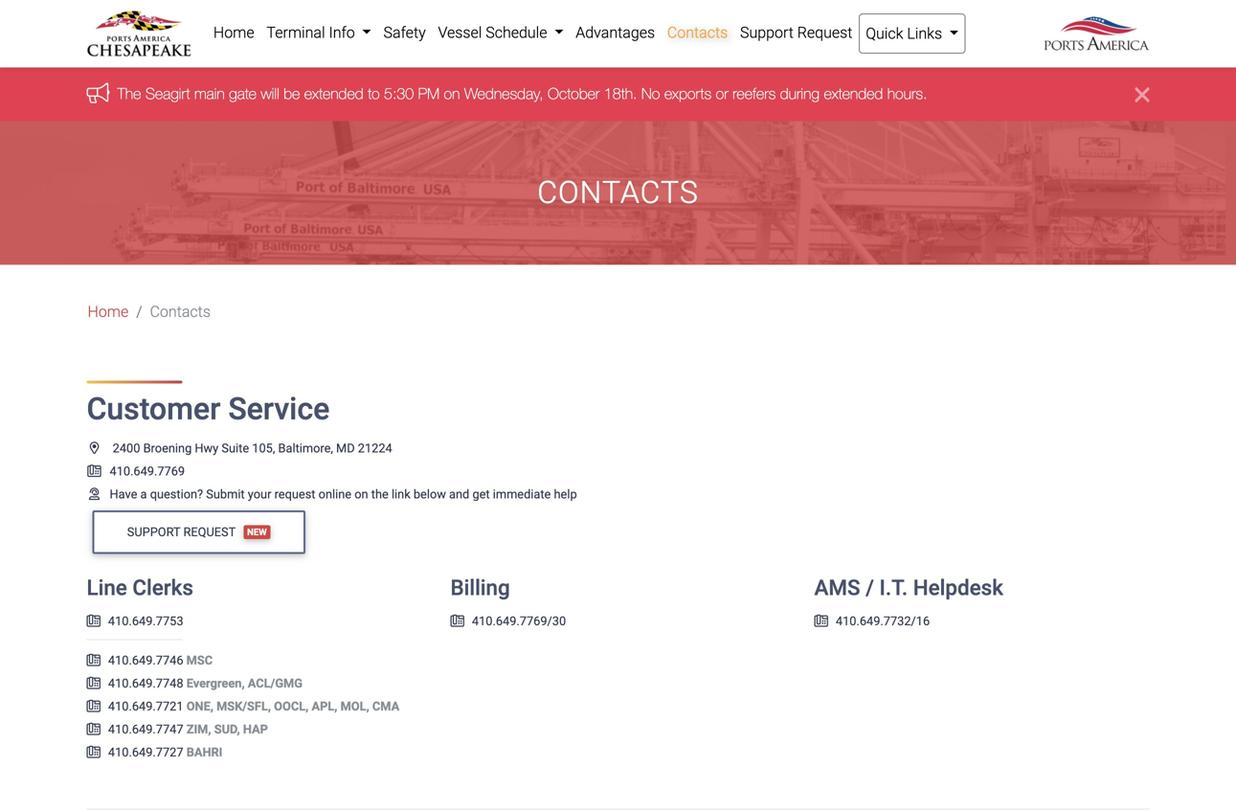 Task type: locate. For each thing, give the bounding box(es) containing it.
oocl,
[[274, 699, 309, 714]]

home
[[214, 23, 254, 42], [88, 303, 129, 321]]

0 horizontal spatial request
[[183, 525, 236, 539]]

to
[[368, 84, 380, 102]]

410.649.7769/30
[[472, 614, 566, 628]]

0 horizontal spatial home
[[88, 303, 129, 321]]

0 vertical spatial contacts
[[668, 23, 728, 42]]

1 horizontal spatial support
[[741, 23, 794, 42]]

2400 broening hwy suite 105, baltimore, md 21224 link
[[87, 441, 393, 455]]

request
[[275, 487, 316, 501]]

user headset image
[[87, 488, 102, 500]]

phone office image left 410.649.7747
[[87, 723, 101, 735]]

support request inside "link"
[[741, 23, 853, 42]]

october
[[548, 84, 600, 102]]

map marker alt image
[[87, 442, 102, 454]]

phone office image left 410.649.7727
[[87, 746, 101, 758]]

the seagirt main gate will be extended to 5:30 pm on wednesday, october 18th.  no exports or reefers during extended hours.
[[117, 84, 928, 102]]

410.649.7748
[[108, 676, 183, 691]]

410.649.7727 bahri
[[108, 745, 223, 760]]

1 vertical spatial home link
[[88, 300, 129, 323]]

1 horizontal spatial home link
[[207, 13, 261, 52]]

info
[[329, 23, 355, 42]]

1 horizontal spatial on
[[444, 84, 460, 102]]

support request up the during
[[741, 23, 853, 42]]

phone office image inside 410.649.7769 link
[[87, 465, 102, 477]]

phone office image left 410.649.7748
[[87, 677, 101, 689]]

the seagirt main gate will be extended to 5:30 pm on wednesday, october 18th.  no exports or reefers during extended hours. link
[[117, 84, 928, 102]]

the seagirt main gate will be extended to 5:30 pm on wednesday, october 18th.  no exports or reefers during extended hours. alert
[[0, 67, 1237, 121]]

link
[[392, 487, 411, 501]]

evergreen,
[[187, 676, 245, 691]]

request down "submit"
[[183, 525, 236, 539]]

phone office image for 410.649.7732/16
[[815, 615, 829, 627]]

on inside the seagirt main gate will be extended to 5:30 pm on wednesday, october 18th.  no exports or reefers during extended hours. alert
[[444, 84, 460, 102]]

support down a
[[127, 525, 180, 539]]

acl/gmg
[[248, 676, 303, 691]]

broening
[[143, 441, 192, 455]]

help
[[554, 487, 577, 501]]

on
[[444, 84, 460, 102], [355, 487, 368, 501]]

410.649.7769/30 link
[[451, 614, 566, 628]]

1 horizontal spatial support request
[[741, 23, 853, 42]]

phone office image inside 410.649.7732/16 link
[[815, 615, 829, 627]]

phone office image down billing
[[451, 615, 465, 627]]

0 horizontal spatial support
[[127, 525, 180, 539]]

and
[[449, 487, 470, 501]]

phone office image for 410.649.7746
[[87, 654, 101, 666]]

1 horizontal spatial request
[[798, 23, 853, 42]]

/
[[866, 575, 875, 601]]

0 vertical spatial home link
[[207, 13, 261, 52]]

1 vertical spatial on
[[355, 487, 368, 501]]

410.649.7753
[[108, 614, 183, 628]]

0 vertical spatial support request
[[741, 23, 853, 42]]

md
[[336, 441, 355, 455]]

gate
[[229, 84, 257, 102]]

phone office image for 410.649.7748
[[87, 677, 101, 689]]

extended right the during
[[824, 84, 884, 102]]

home link
[[207, 13, 261, 52], [88, 300, 129, 323]]

0 vertical spatial request
[[798, 23, 853, 42]]

1 horizontal spatial home
[[214, 23, 254, 42]]

request
[[798, 23, 853, 42], [183, 525, 236, 539]]

2400
[[113, 441, 140, 455]]

ams
[[815, 575, 861, 601]]

request left quick
[[798, 23, 853, 42]]

phone office image for 410.649.7769/30
[[451, 615, 465, 627]]

request inside "link"
[[798, 23, 853, 42]]

during
[[781, 84, 820, 102]]

phone office image left 410.649.7721 on the bottom left of the page
[[87, 700, 101, 712]]

support up reefers
[[741, 23, 794, 42]]

410.649.7732/16
[[836, 614, 930, 628]]

0 vertical spatial phone office image
[[815, 615, 829, 627]]

1 vertical spatial phone office image
[[87, 654, 101, 666]]

mol,
[[341, 699, 370, 714]]

410.649.7721 one, msk/sfl, oocl, apl, mol, cma
[[108, 699, 400, 714]]

1 vertical spatial support
[[127, 525, 180, 539]]

your
[[248, 487, 272, 501]]

be
[[284, 84, 300, 102]]

vessel schedule
[[438, 23, 551, 42]]

exports
[[665, 84, 712, 102]]

0 horizontal spatial extended
[[304, 84, 364, 102]]

a
[[140, 487, 147, 501]]

2 extended from the left
[[824, 84, 884, 102]]

phone office image
[[815, 615, 829, 627], [87, 654, 101, 666], [87, 677, 101, 689]]

customer
[[87, 391, 221, 427]]

extended left to
[[304, 84, 364, 102]]

1 vertical spatial home
[[88, 303, 129, 321]]

0 vertical spatial support
[[741, 23, 794, 42]]

0 vertical spatial on
[[444, 84, 460, 102]]

1 horizontal spatial extended
[[824, 84, 884, 102]]

phone office image down map marker alt icon on the bottom left of the page
[[87, 465, 102, 477]]

seagirt
[[145, 84, 190, 102]]

clerks
[[133, 575, 193, 601]]

contacts
[[668, 23, 728, 42], [538, 175, 699, 210], [150, 303, 211, 321]]

phone office image down line
[[87, 615, 101, 627]]

on left the
[[355, 487, 368, 501]]

quick links link
[[859, 13, 966, 54]]

bahri
[[187, 745, 223, 760]]

one,
[[187, 699, 214, 714]]

terminal info
[[267, 23, 359, 42]]

the
[[371, 487, 389, 501]]

410.649.7769 link
[[87, 464, 185, 478]]

i.t.
[[880, 575, 908, 601]]

phone office image down ams
[[815, 615, 829, 627]]

phone office image inside 410.649.7769/30 "link"
[[451, 615, 465, 627]]

online
[[319, 487, 352, 501]]

ams / i.t. helpdesk
[[815, 575, 1004, 601]]

home for right home link
[[214, 23, 254, 42]]

18th.
[[604, 84, 638, 102]]

410.649.7721
[[108, 699, 183, 714]]

question?
[[150, 487, 203, 501]]

support request down question?
[[127, 525, 236, 539]]

2400 broening hwy suite 105, baltimore, md 21224
[[113, 441, 393, 455]]

have a question? submit your request online on the link below and get immediate help
[[110, 487, 577, 501]]

1 vertical spatial support request
[[127, 525, 236, 539]]

2 vertical spatial phone office image
[[87, 677, 101, 689]]

contacts inside "link"
[[668, 23, 728, 42]]

0 vertical spatial home
[[214, 23, 254, 42]]

phone office image
[[87, 465, 102, 477], [87, 615, 101, 627], [451, 615, 465, 627], [87, 700, 101, 712], [87, 723, 101, 735], [87, 746, 101, 758]]

extended
[[304, 84, 364, 102], [824, 84, 884, 102]]

1 vertical spatial contacts
[[538, 175, 699, 210]]

phone office image left 410.649.7746
[[87, 654, 101, 666]]

safety link
[[378, 13, 432, 52]]

on right pm
[[444, 84, 460, 102]]

or
[[716, 84, 729, 102]]

phone office image inside the 410.649.7753 link
[[87, 615, 101, 627]]

support request
[[741, 23, 853, 42], [127, 525, 236, 539]]

advantages
[[576, 23, 655, 42]]



Task type: vqa. For each thing, say whether or not it's contained in the screenshot.
MSC ILONA/335R
no



Task type: describe. For each thing, give the bounding box(es) containing it.
410.649.7748 evergreen, acl/gmg
[[108, 676, 303, 691]]

home for home link to the left
[[88, 303, 129, 321]]

pm
[[418, 84, 440, 102]]

billing
[[451, 575, 510, 601]]

schedule
[[486, 23, 548, 42]]

bullhorn image
[[87, 83, 117, 103]]

wednesday,
[[464, 84, 544, 102]]

main
[[194, 84, 225, 102]]

get
[[473, 487, 490, 501]]

0 horizontal spatial home link
[[88, 300, 129, 323]]

1 vertical spatial request
[[183, 525, 236, 539]]

msk/sfl,
[[217, 699, 271, 714]]

have
[[110, 487, 137, 501]]

support request link
[[734, 13, 859, 52]]

close image
[[1136, 83, 1150, 106]]

hours.
[[888, 84, 928, 102]]

0 horizontal spatial support request
[[127, 525, 236, 539]]

apl,
[[312, 699, 338, 714]]

vessel
[[438, 23, 482, 42]]

safety
[[384, 23, 426, 42]]

submit
[[206, 487, 245, 501]]

sud,
[[214, 722, 240, 737]]

hap
[[243, 722, 268, 737]]

terminal info link
[[261, 13, 378, 52]]

2 vertical spatial contacts
[[150, 303, 211, 321]]

terminal
[[267, 23, 325, 42]]

410.649.7727
[[108, 745, 183, 760]]

immediate
[[493, 487, 551, 501]]

410.649.7746
[[108, 653, 183, 668]]

have a question? submit your request online on the link below and get immediate help link
[[87, 487, 577, 501]]

msc
[[187, 653, 213, 668]]

line clerks
[[87, 575, 193, 601]]

1 extended from the left
[[304, 84, 364, 102]]

helpdesk
[[914, 575, 1004, 601]]

customer service
[[87, 391, 330, 427]]

410.649.7747
[[108, 722, 183, 737]]

vessel schedule link
[[432, 13, 570, 52]]

advantages link
[[570, 13, 661, 52]]

quick links
[[866, 24, 947, 43]]

410.649.7747 zim, sud, hap
[[108, 722, 268, 737]]

0 horizontal spatial on
[[355, 487, 368, 501]]

suite
[[222, 441, 249, 455]]

no
[[642, 84, 660, 102]]

baltimore,
[[278, 441, 333, 455]]

will
[[261, 84, 279, 102]]

contacts link
[[661, 13, 734, 52]]

links
[[908, 24, 943, 43]]

phone office image for 410.649.7769
[[87, 465, 102, 477]]

cma
[[373, 699, 400, 714]]

410.649.7746 msc
[[108, 653, 213, 668]]

hwy
[[195, 441, 219, 455]]

the
[[117, 84, 141, 102]]

410.649.7732/16 link
[[815, 614, 930, 628]]

phone office image for 410.649.7753
[[87, 615, 101, 627]]

below
[[414, 487, 446, 501]]

support inside "link"
[[741, 23, 794, 42]]

105,
[[252, 441, 275, 455]]

5:30
[[384, 84, 414, 102]]

phone office image for 410.649.7747
[[87, 723, 101, 735]]

21224
[[358, 441, 393, 455]]

phone office image for 410.649.7721
[[87, 700, 101, 712]]

new
[[247, 527, 267, 538]]

phone office image for 410.649.7727
[[87, 746, 101, 758]]

line
[[87, 575, 127, 601]]

410.649.7753 link
[[87, 614, 183, 628]]

reefers
[[733, 84, 776, 102]]

410.649.7769
[[110, 464, 185, 478]]

service
[[228, 391, 330, 427]]



